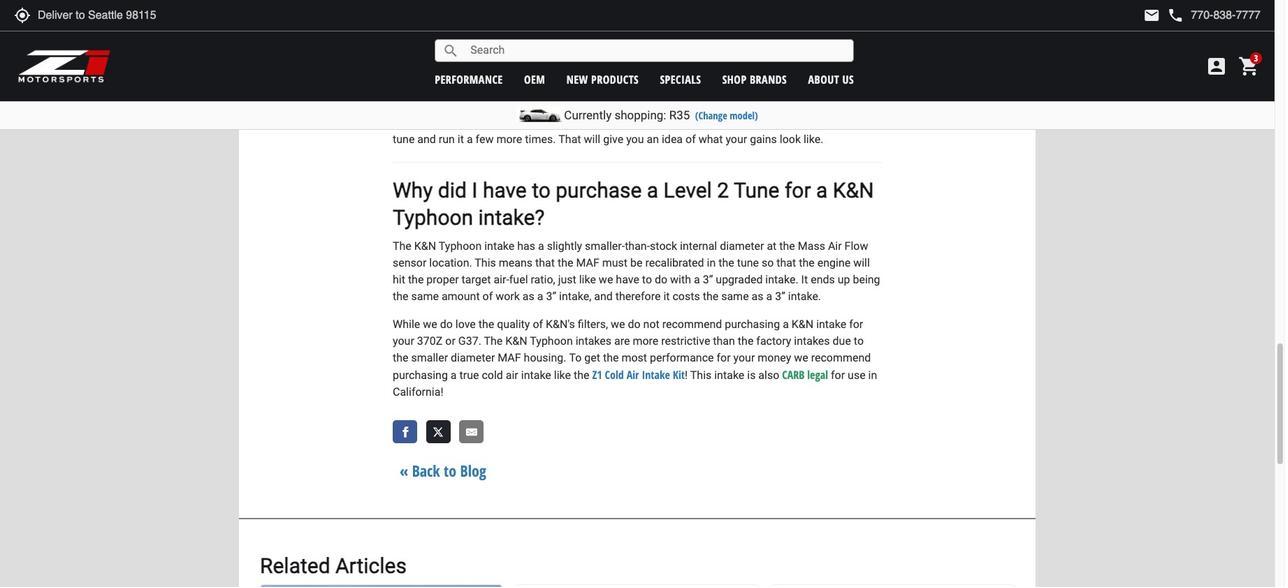 Task type: describe. For each thing, give the bounding box(es) containing it.
for inside why did i have to purchase a level 2 tune for a k&n typhoon intake?
[[785, 178, 811, 203]]

shopping_cart
[[1239, 55, 1261, 78]]

and down "find"
[[766, 116, 785, 129]]

blog
[[460, 461, 486, 482]]

while we do love the quality of k&n's filters, we do not recommend purchasing a k&n intake for your 370z or g37. the k&n typhoon intakes are more restrictive than the factory intakes due to the smaller diameter maf housing. to get the most performance for your money we recommend purchasing a true cold air intake like the
[[393, 318, 871, 382]]

mail phone
[[1144, 7, 1184, 24]]

get
[[585, 351, 600, 365]]

costs
[[673, 290, 700, 303]]

no
[[500, 21, 512, 34]]

Search search field
[[459, 40, 854, 61]]

1 horizontal spatial recommend
[[811, 351, 871, 365]]

in inside the k&n typhoon intake has a slightly smaller-than-stock internal diameter at the mass air flow sensor location. this means that the maf must be recalibrated in the tune so that the engine will hit the proper target air-fuel ratio, just like we have to do with a 3" upgraded intake. it ends up being the same amount of work as a 3" intake, and therefore it costs the same as a 3" intake.
[[707, 256, 716, 270]]

while
[[393, 318, 420, 331]]

also
[[759, 369, 780, 382]]

of inside "if you want to know how much power your vehicle is making, you will need to find a dyno that will strap your car down and run it. flash it back to stock and run it a few times, and then flash in the tune and run it a few more times. that will give you an idea of what your gains look like."
[[686, 133, 696, 146]]

flow
[[845, 240, 868, 253]]

internal
[[680, 240, 717, 253]]

not
[[643, 318, 660, 331]]

we up carb
[[794, 351, 809, 365]]

your down than
[[734, 351, 755, 365]]

down
[[464, 116, 491, 129]]

(change model) link
[[695, 109, 758, 122]]

0 vertical spatial few
[[712, 116, 730, 129]]

number,
[[415, 71, 455, 84]]

1 vertical spatial purchasing
[[393, 369, 448, 382]]

to up give
[[612, 116, 621, 129]]

1 vertical spatial intake.
[[788, 290, 821, 303]]

intake?
[[479, 205, 545, 230]]

the inside the k&n typhoon intake has a slightly smaller-than-stock internal diameter at the mass air flow sensor location. this means that the maf must be recalibrated in the tune so that the engine will hit the proper target air-fuel ratio, just like we have to do with a 3" upgraded intake. it ends up being the same amount of work as a 3" intake, and therefore it costs the same as a 3" intake.
[[393, 240, 412, 253]]

and inside the k&n typhoon intake has a slightly smaller-than-stock internal diameter at the mass air flow sensor location. this means that the maf must be recalibrated in the tune so that the engine will hit the proper target air-fuel ratio, just like we have to do with a 3" upgraded intake. it ends up being the same amount of work as a 3" intake, and therefore it costs the same as a 3" intake.
[[594, 290, 613, 303]]

and up idea
[[654, 116, 673, 129]]

about us
[[808, 72, 854, 87]]

that down on
[[551, 71, 570, 84]]

up
[[838, 273, 850, 286]]

there's
[[465, 21, 497, 34]]

intake down housing. to
[[521, 369, 551, 382]]

brands
[[750, 72, 787, 87]]

how inside unfortunately, there's no way for us to tell you how much power your car is making. every car is different and environmental factors can affect engine performance. generally speaking, we see between 10 hp and 15hp increase on vhr engines, however, there are many factors that can affect that number, including the dyno that you are using.
[[620, 21, 641, 34]]

diameter inside the k&n typhoon intake has a slightly smaller-than-stock internal diameter at the mass air flow sensor location. this means that the maf must be recalibrated in the tune so that the engine will hit the proper target air-fuel ratio, just like we have to do with a 3" upgraded intake. it ends up being the same amount of work as a 3" intake, and therefore it costs the same as a 3" intake.
[[720, 240, 764, 253]]

shop
[[723, 72, 747, 87]]

a up what
[[704, 116, 710, 129]]

to left blog
[[444, 461, 457, 482]]

we right the filters,
[[611, 318, 625, 331]]

power inside unfortunately, there's no way for us to tell you how much power your car is making. every car is different and environmental factors can affect engine performance. generally speaking, we see between 10 hp and 15hp increase on vhr engines, however, there are many factors that can affect that number, including the dyno that you are using.
[[674, 21, 705, 34]]

there
[[693, 54, 718, 68]]

2 as from the left
[[752, 290, 764, 303]]

just
[[558, 273, 576, 286]]

the k&n typhoon intake has a slightly smaller-than-stock internal diameter at the mass air flow sensor location. this means that the maf must be recalibrated in the tune so that the engine will hit the proper target air-fuel ratio, just like we have to do with a 3" upgraded intake. it ends up being the same amount of work as a 3" intake, and therefore it costs the same as a 3" intake.
[[393, 240, 880, 303]]

find
[[774, 99, 793, 112]]

related
[[260, 554, 330, 579]]

car inside "if you want to know how much power your vehicle is making, you will need to find a dyno that will strap your car down and run it. flash it back to stock and run it a few times, and then flash in the tune and run it a few more times. that will give you an idea of what your gains look like."
[[445, 116, 461, 129]]

stock inside the k&n typhoon intake has a slightly smaller-than-stock internal diameter at the mass air flow sensor location. this means that the maf must be recalibrated in the tune so that the engine will hit the proper target air-fuel ratio, just like we have to do with a 3" upgraded intake. it ends up being the same amount of work as a 3" intake, and therefore it costs the same as a 3" intake.
[[650, 240, 677, 253]]

than-
[[625, 240, 650, 253]]

0 horizontal spatial run
[[439, 133, 455, 146]]

1 horizontal spatial car
[[732, 21, 748, 34]]

vehicle
[[605, 99, 639, 112]]

the left "smaller"
[[393, 351, 409, 365]]

many
[[739, 54, 766, 68]]

«
[[400, 461, 408, 482]]

will down us
[[854, 99, 871, 112]]

the right love
[[479, 318, 494, 331]]

specials
[[660, 72, 701, 87]]

it. flash
[[534, 116, 573, 129]]

1 horizontal spatial purchasing
[[725, 318, 780, 331]]

z1
[[592, 368, 602, 383]]

has
[[517, 240, 535, 253]]

a down 'like.'
[[816, 178, 828, 203]]

target
[[462, 273, 491, 286]]

account_box link
[[1202, 55, 1232, 78]]

how inside "if you want to know how much power your vehicle is making, you will need to find a dyno that will strap your car down and run it. flash it back to stock and run it a few times, and then flash in the tune and run it a few more times. that will give you an idea of what your gains look like."
[[492, 99, 513, 112]]

intake up due
[[817, 318, 847, 331]]

related articles
[[260, 554, 407, 579]]

like inside while we do love the quality of k&n's filters, we do not recommend purchasing a k&n intake for your 370z or g37. the k&n typhoon intakes are more restrictive than the factory intakes due to the smaller diameter maf housing. to get the most performance for your money we recommend purchasing a true cold air intake like the
[[554, 369, 571, 382]]

to inside the k&n typhoon intake has a slightly smaller-than-stock internal diameter at the mass air flow sensor location. this means that the maf must be recalibrated in the tune so that the engine will hit the proper target air-fuel ratio, just like we have to do with a 3" upgraded intake. it ends up being the same amount of work as a 3" intake, and therefore it costs the same as a 3" intake.
[[642, 273, 652, 286]]

engines,
[[602, 54, 644, 68]]

k&n inside why did i have to purchase a level 2 tune for a k&n typhoon intake?
[[833, 178, 874, 203]]

1 as from the left
[[523, 290, 535, 303]]

1 horizontal spatial 3"
[[703, 273, 713, 286]]

air-
[[494, 273, 509, 286]]

the inside while we do love the quality of k&n's filters, we do not recommend purchasing a k&n intake for your 370z or g37. the k&n typhoon intakes are more restrictive than the factory intakes due to the smaller diameter maf housing. to get the most performance for your money we recommend purchasing a true cold air intake like the
[[484, 335, 503, 348]]

restrictive
[[661, 335, 710, 348]]

intake
[[642, 368, 670, 383]]

for inside 'for use in california!'
[[831, 369, 845, 382]]

we up '370z'
[[423, 318, 437, 331]]

1 vertical spatial few
[[476, 133, 494, 146]]

strap
[[393, 116, 418, 129]]

amount
[[442, 290, 480, 303]]

due
[[833, 335, 851, 348]]

the right hit
[[408, 273, 424, 286]]

bedding in brake pads: z1's procedure image
[[261, 586, 502, 588]]

that up ratio,
[[535, 256, 555, 270]]

and down strap
[[418, 133, 436, 146]]

why did i have to purchase a level 2 tune for a k&n typhoon intake?
[[393, 178, 874, 230]]

g37.
[[458, 335, 481, 348]]

stock inside "if you want to know how much power your vehicle is making, you will need to find a dyno that will strap your car down and run it. flash it back to stock and run it a few times, and then flash in the tune and run it a few more times. that will give you an idea of what your gains look like."
[[624, 116, 651, 129]]

about
[[808, 72, 840, 87]]

do inside the k&n typhoon intake has a slightly smaller-than-stock internal diameter at the mass air flow sensor location. this means that the maf must be recalibrated in the tune so that the engine will hit the proper target air-fuel ratio, just like we have to do with a 3" upgraded intake. it ends up being the same amount of work as a 3" intake, and therefore it costs the same as a 3" intake.
[[655, 273, 668, 286]]

tune inside "if you want to know how much power your vehicle is making, you will need to find a dyno that will strap your car down and run it. flash it back to stock and run it a few times, and then flash in the tune and run it a few more times. that will give you an idea of what your gains look like."
[[393, 133, 415, 146]]

location.
[[429, 256, 472, 270]]

maf inside while we do love the quality of k&n's filters, we do not recommend purchasing a k&n intake for your 370z or g37. the k&n typhoon intakes are more restrictive than the factory intakes due to the smaller diameter maf housing. to get the most performance for your money we recommend purchasing a true cold air intake like the
[[498, 351, 521, 365]]

performance link
[[435, 72, 503, 87]]

« back to blog link
[[393, 457, 493, 485]]

products
[[591, 72, 639, 87]]

of inside the k&n typhoon intake has a slightly smaller-than-stock internal diameter at the mass air flow sensor location. this means that the maf must be recalibrated in the tune so that the engine will hit the proper target air-fuel ratio, just like we have to do with a 3" upgraded intake. it ends up being the same amount of work as a 3" intake, and therefore it costs the same as a 3" intake.
[[483, 290, 493, 303]]

smaller-
[[585, 240, 625, 253]]

like inside the k&n typhoon intake has a slightly smaller-than-stock internal diameter at the mass air flow sensor location. this means that the maf must be recalibrated in the tune so that the engine will hit the proper target air-fuel ratio, just like we have to do with a 3" upgraded intake. it ends up being the same amount of work as a 3" intake, and therefore it costs the same as a 3" intake.
[[579, 273, 596, 286]]

1 intakes from the left
[[576, 335, 612, 348]]

proper
[[427, 273, 459, 286]]

diameter inside while we do love the quality of k&n's filters, we do not recommend purchasing a k&n intake for your 370z or g37. the k&n typhoon intakes are more restrictive than the factory intakes due to the smaller diameter maf housing. to get the most performance for your money we recommend purchasing a true cold air intake like the
[[451, 351, 495, 365]]

0 horizontal spatial recommend
[[662, 318, 722, 331]]

and right down
[[494, 116, 512, 129]]

fuel
[[509, 273, 528, 286]]

phone
[[1168, 7, 1184, 24]]

the right the at
[[780, 240, 795, 253]]

k&n down quality
[[506, 335, 528, 348]]

smaller
[[411, 351, 448, 365]]

a left level
[[647, 178, 659, 203]]

give
[[603, 133, 624, 146]]

it right r35
[[694, 116, 701, 129]]

way
[[515, 21, 535, 34]]

and up 10
[[438, 38, 456, 51]]

it down down
[[458, 133, 464, 146]]

of inside while we do love the quality of k&n's filters, we do not recommend purchasing a k&n intake for your 370z or g37. the k&n typhoon intakes are more restrictive than the factory intakes due to the smaller diameter maf housing. to get the most performance for your money we recommend purchasing a true cold air intake like the
[[533, 318, 543, 331]]

more inside while we do love the quality of k&n's filters, we do not recommend purchasing a k&n intake for your 370z or g37. the k&n typhoon intakes are more restrictive than the factory intakes due to the smaller diameter maf housing. to get the most performance for your money we recommend purchasing a true cold air intake like the
[[633, 335, 659, 348]]

you right if
[[403, 99, 420, 112]]

2 horizontal spatial run
[[676, 116, 692, 129]]

the up cold
[[603, 351, 619, 365]]

the down hit
[[393, 290, 409, 303]]

sensor
[[393, 256, 427, 270]]

then
[[787, 116, 809, 129]]

z1 motorsports logo image
[[17, 49, 111, 84]]

the right costs
[[703, 290, 719, 303]]

including
[[458, 71, 503, 84]]

flash
[[812, 116, 836, 129]]

(change
[[695, 109, 728, 122]]

will down back at the top left
[[584, 133, 601, 146]]

1 vertical spatial factors
[[769, 54, 804, 68]]

for inside unfortunately, there's no way for us to tell you how much power your car is making. every car is different and environmental factors can affect engine performance. generally speaking, we see between 10 hp and 15hp increase on vhr engines, however, there are many factors that can affect that number, including the dyno that you are using.
[[537, 21, 552, 34]]

like.
[[804, 133, 824, 146]]

a up factory
[[783, 318, 789, 331]]

mail link
[[1144, 7, 1161, 24]]

why
[[393, 178, 433, 203]]

see
[[845, 38, 862, 51]]

mass
[[798, 240, 825, 253]]

a right with
[[694, 273, 700, 286]]

factory
[[757, 335, 791, 348]]

is inside "if you want to know how much power your vehicle is making, you will need to find a dyno that will strap your car down and run it. flash it back to stock and run it a few times, and then flash in the tune and run it a few more times. that will give you an idea of what your gains look like."
[[642, 99, 650, 112]]

means
[[499, 256, 533, 270]]

1 same from the left
[[411, 290, 439, 303]]

0 vertical spatial performance
[[435, 72, 503, 87]]

you down vhr
[[573, 71, 591, 84]]

environmental
[[459, 38, 530, 51]]

why you need a boost leak tester image
[[773, 586, 1014, 588]]

k&n down it
[[792, 318, 814, 331]]

a left 'true'
[[451, 369, 457, 382]]

intake,
[[559, 290, 592, 303]]

i
[[472, 178, 478, 203]]

1 horizontal spatial run
[[515, 116, 531, 129]]

your up back at the top left
[[580, 99, 602, 112]]

the up upgraded on the top of page
[[719, 256, 734, 270]]

in inside 'for use in california!'
[[869, 369, 877, 382]]

to inside unfortunately, there's no way for us to tell you how much power your car is making. every car is different and environmental factors can affect engine performance. generally speaking, we see between 10 hp and 15hp increase on vhr engines, however, there are many factors that can affect that number, including the dyno that you are using.
[[569, 21, 579, 34]]

engine inside unfortunately, there's no way for us to tell you how much power your car is making. every car is different and environmental factors can affect engine performance. generally speaking, we see between 10 hp and 15hp increase on vhr engines, however, there are many factors that can affect that number, including the dyno that you are using.
[[623, 38, 657, 51]]

love
[[456, 318, 476, 331]]

your down want
[[421, 116, 442, 129]]

the up it
[[799, 256, 815, 270]]

the down slightly
[[558, 256, 573, 270]]

dyno inside "if you want to know how much power your vehicle is making, you will need to find a dyno that will strap your car down and run it. flash it back to stock and run it a few times, and then flash in the tune and run it a few more times. that will give you an idea of what your gains look like."
[[805, 99, 829, 112]]

1 horizontal spatial affect
[[850, 54, 880, 68]]

different
[[393, 38, 435, 51]]

1 vertical spatial are
[[594, 71, 609, 84]]

0 horizontal spatial do
[[440, 318, 453, 331]]

it left back at the top left
[[576, 116, 582, 129]]

currently shopping: r35 (change model)
[[564, 108, 758, 122]]

us
[[554, 21, 566, 34]]

a down so
[[766, 290, 773, 303]]

search
[[443, 42, 459, 59]]

will left need
[[715, 99, 732, 112]]

level
[[664, 178, 712, 203]]

have inside why did i have to purchase a level 2 tune for a k&n typhoon intake?
[[483, 178, 527, 203]]



Task type: vqa. For each thing, say whether or not it's contained in the screenshot.
few to the top
yes



Task type: locate. For each thing, give the bounding box(es) containing it.
1 vertical spatial can
[[830, 54, 848, 68]]

how right know
[[492, 99, 513, 112]]

be
[[631, 256, 643, 270]]

for up due
[[849, 318, 863, 331]]

few
[[712, 116, 730, 129], [476, 133, 494, 146]]

0 vertical spatial recommend
[[662, 318, 722, 331]]

you
[[599, 21, 617, 34], [573, 71, 591, 84], [403, 99, 420, 112], [695, 99, 713, 112], [626, 133, 644, 146]]

1 vertical spatial recommend
[[811, 351, 871, 365]]

we left see
[[828, 38, 842, 51]]

specials link
[[660, 72, 701, 87]]

are up shop
[[721, 54, 736, 68]]

few up what
[[712, 116, 730, 129]]

that inside "if you want to know how much power your vehicle is making, you will need to find a dyno that will strap your car down and run it. flash it back to stock and run it a few times, and then flash in the tune and run it a few more times. that will give you an idea of what your gains look like."
[[832, 99, 851, 112]]

what
[[699, 133, 723, 146]]

dyno inside unfortunately, there's no way for us to tell you how much power your car is making. every car is different and environmental factors can affect engine performance. generally speaking, we see between 10 hp and 15hp increase on vhr engines, however, there are many factors that can affect that number, including the dyno that you are using.
[[524, 71, 548, 84]]

1 horizontal spatial in
[[839, 116, 848, 129]]

how
[[620, 21, 641, 34], [492, 99, 513, 112]]

performance. generally
[[659, 38, 775, 51]]

0 horizontal spatial affect
[[591, 38, 621, 51]]

back
[[585, 116, 609, 129]]

how up engines,
[[620, 21, 641, 34]]

0 horizontal spatial much
[[516, 99, 544, 112]]

0 horizontal spatial as
[[523, 290, 535, 303]]

2 vertical spatial of
[[533, 318, 543, 331]]

1 horizontal spatial like
[[579, 273, 596, 286]]

370z
[[417, 335, 443, 348]]

0 horizontal spatial air
[[627, 368, 639, 383]]

to inside why did i have to purchase a level 2 tune for a k&n typhoon intake?
[[532, 178, 551, 203]]

1 horizontal spatial tune
[[737, 256, 759, 270]]

this inside z1 cold air intake kit ! this intake is also carb legal
[[690, 369, 712, 382]]

factors down speaking, on the top of page
[[769, 54, 804, 68]]

1 horizontal spatial do
[[628, 318, 641, 331]]

the inside unfortunately, there's no way for us to tell you how much power your car is making. every car is different and environmental factors can affect engine performance. generally speaking, we see between 10 hp and 15hp increase on vhr engines, however, there are many factors that can affect that number, including the dyno that you are using.
[[505, 71, 521, 84]]

0 vertical spatial dyno
[[524, 71, 548, 84]]

1 vertical spatial of
[[483, 290, 493, 303]]

look
[[780, 133, 801, 146]]

1 horizontal spatial engine
[[818, 256, 851, 270]]

your down the while
[[393, 335, 414, 348]]

we
[[828, 38, 842, 51], [599, 273, 613, 286], [423, 318, 437, 331], [611, 318, 625, 331], [794, 351, 809, 365]]

currently
[[564, 108, 612, 122]]

1 vertical spatial much
[[516, 99, 544, 112]]

0 vertical spatial typhoon
[[393, 205, 473, 230]]

factors
[[533, 38, 568, 51], [769, 54, 804, 68]]

much inside "if you want to know how much power your vehicle is making, you will need to find a dyno that will strap your car down and run it. flash it back to stock and run it a few times, and then flash in the tune and run it a few more times. that will give you an idea of what your gains look like."
[[516, 99, 544, 112]]

0 vertical spatial can
[[571, 38, 589, 51]]

must
[[602, 256, 628, 270]]

purchasing
[[725, 318, 780, 331], [393, 369, 448, 382]]

do
[[655, 273, 668, 286], [440, 318, 453, 331], [628, 318, 641, 331]]

tune up upgraded on the top of page
[[737, 256, 759, 270]]

are up most in the bottom of the page
[[614, 335, 630, 348]]

2 horizontal spatial car
[[834, 21, 850, 34]]

!
[[685, 369, 688, 382]]

1 horizontal spatial air
[[828, 240, 842, 253]]

0 horizontal spatial same
[[411, 290, 439, 303]]

car
[[732, 21, 748, 34], [834, 21, 850, 34], [445, 116, 461, 129]]

that up about
[[807, 54, 827, 68]]

0 horizontal spatial diameter
[[451, 351, 495, 365]]

1 vertical spatial maf
[[498, 351, 521, 365]]

you right tell
[[599, 21, 617, 34]]

most
[[622, 351, 647, 365]]

0 horizontal spatial car
[[445, 116, 461, 129]]

dyno
[[524, 71, 548, 84], [805, 99, 829, 112]]

times,
[[733, 116, 763, 129]]

2 same from the left
[[721, 290, 749, 303]]

0 horizontal spatial factors
[[533, 38, 568, 51]]

k&n up flow
[[833, 178, 874, 203]]

diameter
[[720, 240, 764, 253], [451, 351, 495, 365]]

affect down tell
[[591, 38, 621, 51]]

do up or
[[440, 318, 453, 331]]

1 horizontal spatial maf
[[576, 256, 600, 270]]

is left also
[[747, 369, 756, 382]]

1 horizontal spatial can
[[830, 54, 848, 68]]

is inside z1 cold air intake kit ! this intake is also carb legal
[[747, 369, 756, 382]]

1 horizontal spatial the
[[484, 335, 503, 348]]

and right intake, on the left
[[594, 290, 613, 303]]

on
[[562, 54, 575, 68]]

1 horizontal spatial how
[[620, 21, 641, 34]]

back
[[412, 461, 440, 482]]

typhoon inside why did i have to purchase a level 2 tune for a k&n typhoon intake?
[[393, 205, 473, 230]]

1 horizontal spatial performance
[[650, 351, 714, 365]]

the right flash
[[851, 116, 867, 129]]

a right has at the top left
[[538, 240, 544, 253]]

0 vertical spatial much
[[644, 21, 672, 34]]

0 horizontal spatial intakes
[[576, 335, 612, 348]]

carb
[[782, 368, 805, 383]]

1 vertical spatial power
[[547, 99, 577, 112]]

3"
[[703, 273, 713, 286], [546, 290, 556, 303], [775, 290, 786, 303]]

us
[[843, 72, 854, 87]]

purchase
[[556, 178, 642, 203]]

car up performance. generally
[[732, 21, 748, 34]]

we inside unfortunately, there's no way for us to tell you how much power your car is making. every car is different and environmental factors can affect engine performance. generally speaking, we see between 10 hp and 15hp increase on vhr engines, however, there are many factors that can affect that number, including the dyno that you are using.
[[828, 38, 842, 51]]

0 vertical spatial like
[[579, 273, 596, 286]]

it left costs
[[664, 290, 670, 303]]

is up many
[[751, 21, 759, 34]]

your up performance. generally
[[708, 21, 729, 34]]

tune
[[393, 133, 415, 146], [737, 256, 759, 270]]

2
[[717, 178, 729, 203]]

between
[[393, 54, 435, 68]]

kit
[[673, 368, 685, 383]]

that up flash
[[832, 99, 851, 112]]

shopping_cart link
[[1235, 55, 1261, 78]]

0 vertical spatial air
[[828, 240, 842, 253]]

0 vertical spatial power
[[674, 21, 705, 34]]

0 vertical spatial how
[[620, 21, 641, 34]]

gains
[[750, 133, 777, 146]]

new products link
[[567, 72, 639, 87]]

1 vertical spatial air
[[627, 368, 639, 383]]

1 vertical spatial like
[[554, 369, 571, 382]]

purchasing up factory
[[725, 318, 780, 331]]

do left with
[[655, 273, 668, 286]]

articles
[[336, 554, 407, 579]]

it inside the k&n typhoon intake has a slightly smaller-than-stock internal diameter at the mass air flow sensor location. this means that the maf must be recalibrated in the tune so that the engine will hit the proper target air-fuel ratio, just like we have to do with a 3" upgraded intake. it ends up being the same amount of work as a 3" intake, and therefore it costs the same as a 3" intake.
[[664, 290, 670, 303]]

power up performance. generally
[[674, 21, 705, 34]]

the right the g37.
[[484, 335, 503, 348]]

the right than
[[738, 335, 754, 348]]

0 vertical spatial this
[[475, 256, 496, 270]]

0 vertical spatial engine
[[623, 38, 657, 51]]

1 vertical spatial stock
[[650, 240, 677, 253]]

0 vertical spatial have
[[483, 178, 527, 203]]

run down making,
[[676, 116, 692, 129]]

intake up means
[[485, 240, 515, 253]]

is up see
[[852, 21, 861, 34]]

is right vehicle
[[642, 99, 650, 112]]

in inside "if you want to know how much power your vehicle is making, you will need to find a dyno that will strap your car down and run it. flash it back to stock and run it a few times, and then flash in the tune and run it a few more times. that will give you an idea of what your gains look like."
[[839, 116, 848, 129]]

it
[[801, 273, 808, 286]]

air
[[506, 369, 518, 382]]

have inside the k&n typhoon intake has a slightly smaller-than-stock internal diameter at the mass air flow sensor location. this means that the maf must be recalibrated in the tune so that the engine will hit the proper target air-fuel ratio, just like we have to do with a 3" upgraded intake. it ends up being the same amount of work as a 3" intake, and therefore it costs the same as a 3" intake.
[[616, 273, 639, 286]]

can up vhr
[[571, 38, 589, 51]]

if you want to know how much power your vehicle is making, you will need to find a dyno that will strap your car down and run it. flash it back to stock and run it a few times, and then flash in the tune and run it a few more times. that will give you an idea of what your gains look like.
[[393, 99, 871, 146]]

15hp
[[490, 54, 515, 68]]

1 vertical spatial how
[[492, 99, 513, 112]]

in
[[839, 116, 848, 129], [707, 256, 716, 270], [869, 369, 877, 382]]

to up therefore
[[642, 273, 652, 286]]

that right so
[[777, 256, 796, 270]]

about us link
[[808, 72, 854, 87]]

1 vertical spatial in
[[707, 256, 716, 270]]

will inside the k&n typhoon intake has a slightly smaller-than-stock internal diameter at the mass air flow sensor location. this means that the maf must be recalibrated in the tune so that the engine will hit the proper target air-fuel ratio, just like we have to do with a 3" upgraded intake. it ends up being the same amount of work as a 3" intake, and therefore it costs the same as a 3" intake.
[[854, 256, 870, 270]]

the inside "if you want to know how much power your vehicle is making, you will need to find a dyno that will strap your car down and run it. flash it back to stock and run it a few times, and then flash in the tune and run it a few more times. that will give you an idea of what your gains look like."
[[851, 116, 867, 129]]

and up "including"
[[468, 54, 487, 68]]

shop brands
[[723, 72, 787, 87]]

the left z1
[[574, 369, 590, 382]]

this up target
[[475, 256, 496, 270]]

air inside the k&n typhoon intake has a slightly smaller-than-stock internal diameter at the mass air flow sensor location. this means that the maf must be recalibrated in the tune so that the engine will hit the proper target air-fuel ratio, just like we have to do with a 3" upgraded intake. it ends up being the same amount of work as a 3" intake, and therefore it costs the same as a 3" intake.
[[828, 240, 842, 253]]

0 vertical spatial of
[[686, 133, 696, 146]]

did
[[438, 178, 467, 203]]

1 horizontal spatial power
[[674, 21, 705, 34]]

intakes down the filters,
[[576, 335, 612, 348]]

1 vertical spatial performance
[[650, 351, 714, 365]]

money
[[758, 351, 791, 365]]

with
[[670, 273, 691, 286]]

a down ratio,
[[537, 290, 543, 303]]

1 horizontal spatial have
[[616, 273, 639, 286]]

0 horizontal spatial how
[[492, 99, 513, 112]]

1 horizontal spatial intakes
[[794, 335, 830, 348]]

have down be
[[616, 273, 639, 286]]

much down oem
[[516, 99, 544, 112]]

unfortunately,
[[393, 21, 462, 34]]

2 horizontal spatial are
[[721, 54, 736, 68]]

you right r35
[[695, 99, 713, 112]]

car up see
[[834, 21, 850, 34]]

the
[[393, 240, 412, 253], [484, 335, 503, 348]]

typhoon up location. at the left top of page
[[439, 240, 482, 253]]

2 horizontal spatial do
[[655, 273, 668, 286]]

0 horizontal spatial are
[[594, 71, 609, 84]]

idea
[[662, 133, 683, 146]]

1 horizontal spatial diameter
[[720, 240, 764, 253]]

0 vertical spatial affect
[[591, 38, 621, 51]]

for down than
[[717, 351, 731, 365]]

0 vertical spatial tune
[[393, 133, 415, 146]]

can up about us
[[830, 54, 848, 68]]

1 vertical spatial have
[[616, 273, 639, 286]]

recommend up restrictive
[[662, 318, 722, 331]]

k&n
[[833, 178, 874, 203], [414, 240, 436, 253], [792, 318, 814, 331], [506, 335, 528, 348]]

power inside "if you want to know how much power your vehicle is making, you will need to find a dyno that will strap your car down and run it. flash it back to stock and run it a few times, and then flash in the tune and run it a few more times. that will give you an idea of what your gains look like."
[[547, 99, 577, 112]]

0 horizontal spatial tune
[[393, 133, 415, 146]]

shop brands link
[[723, 72, 787, 87]]

you left an
[[626, 133, 644, 146]]

0 horizontal spatial 3"
[[546, 290, 556, 303]]

1 horizontal spatial factors
[[769, 54, 804, 68]]

0 horizontal spatial engine
[[623, 38, 657, 51]]

more inside "if you want to know how much power your vehicle is making, you will need to find a dyno that will strap your car down and run it. flash it back to stock and run it a few times, and then flash in the tune and run it a few more times. that will give you an idea of what your gains look like."
[[497, 133, 522, 146]]

typhoon inside the k&n typhoon intake has a slightly smaller-than-stock internal diameter at the mass air flow sensor location. this means that the maf must be recalibrated in the tune so that the engine will hit the proper target air-fuel ratio, just like we have to do with a 3" upgraded intake. it ends up being the same amount of work as a 3" intake, and therefore it costs the same as a 3" intake.
[[439, 240, 482, 253]]

to right want
[[450, 99, 460, 112]]

1 horizontal spatial as
[[752, 290, 764, 303]]

of left work
[[483, 290, 493, 303]]

1 horizontal spatial much
[[644, 21, 672, 34]]

air left flow
[[828, 240, 842, 253]]

much inside unfortunately, there's no way for us to tell you how much power your car is making. every car is different and environmental factors can affect engine performance. generally speaking, we see between 10 hp and 15hp increase on vhr engines, however, there are many factors that can affect that number, including the dyno that you are using.
[[644, 21, 672, 34]]

intake inside z1 cold air intake kit ! this intake is also carb legal
[[715, 369, 745, 382]]

stock up recalibrated
[[650, 240, 677, 253]]

than
[[713, 335, 735, 348]]

new products
[[567, 72, 639, 87]]

to right us
[[569, 21, 579, 34]]

we inside the k&n typhoon intake has a slightly smaller-than-stock internal diameter at the mass air flow sensor location. this means that the maf must be recalibrated in the tune so that the engine will hit the proper target air-fuel ratio, just like we have to do with a 3" upgraded intake. it ends up being the same amount of work as a 3" intake, and therefore it costs the same as a 3" intake.
[[599, 273, 613, 286]]

for
[[537, 21, 552, 34], [785, 178, 811, 203], [849, 318, 863, 331], [717, 351, 731, 365], [831, 369, 845, 382]]

to up the intake? on the left top of page
[[532, 178, 551, 203]]

1 vertical spatial tune
[[737, 256, 759, 270]]

1 horizontal spatial this
[[690, 369, 712, 382]]

0 vertical spatial stock
[[624, 116, 651, 129]]

1 horizontal spatial of
[[533, 318, 543, 331]]

cold
[[482, 369, 503, 382]]

1 vertical spatial affect
[[850, 54, 880, 68]]

0 horizontal spatial like
[[554, 369, 571, 382]]

performance
[[435, 72, 503, 87], [650, 351, 714, 365]]

your down times,
[[726, 133, 747, 146]]

maf inside the k&n typhoon intake has a slightly smaller-than-stock internal diameter at the mass air flow sensor location. this means that the maf must be recalibrated in the tune so that the engine will hit the proper target air-fuel ratio, just like we have to do with a 3" upgraded intake. it ends up being the same amount of work as a 3" intake, and therefore it costs the same as a 3" intake.
[[576, 256, 600, 270]]

1 vertical spatial the
[[484, 335, 503, 348]]

of right idea
[[686, 133, 696, 146]]

intake.
[[766, 273, 799, 286], [788, 290, 821, 303]]

to
[[569, 21, 579, 34], [450, 99, 460, 112], [762, 99, 772, 112], [612, 116, 621, 129], [532, 178, 551, 203], [642, 273, 652, 286], [854, 335, 864, 348], [444, 461, 457, 482]]

more down not
[[633, 335, 659, 348]]

a right "find"
[[796, 99, 802, 112]]

0 horizontal spatial can
[[571, 38, 589, 51]]

to left "find"
[[762, 99, 772, 112]]

account_box
[[1206, 55, 1228, 78]]

k&n inside the k&n typhoon intake has a slightly smaller-than-stock internal diameter at the mass air flow sensor location. this means that the maf must be recalibrated in the tune so that the engine will hit the proper target air-fuel ratio, just like we have to do with a 3" upgraded intake. it ends up being the same amount of work as a 3" intake, and therefore it costs the same as a 3" intake.
[[414, 240, 436, 253]]

2 horizontal spatial of
[[686, 133, 696, 146]]

typhoon inside while we do love the quality of k&n's filters, we do not recommend purchasing a k&n intake for your 370z or g37. the k&n typhoon intakes are more restrictive than the factory intakes due to the smaller diameter maf housing. to get the most performance for your money we recommend purchasing a true cold air intake like the
[[530, 335, 573, 348]]

a
[[796, 99, 802, 112], [704, 116, 710, 129], [467, 133, 473, 146], [647, 178, 659, 203], [816, 178, 828, 203], [538, 240, 544, 253], [694, 273, 700, 286], [537, 290, 543, 303], [766, 290, 773, 303], [783, 318, 789, 331], [451, 369, 457, 382]]

2 intakes from the left
[[794, 335, 830, 348]]

1 vertical spatial engine
[[818, 256, 851, 270]]

1 vertical spatial more
[[633, 335, 659, 348]]

typhoon
[[393, 205, 473, 230], [439, 240, 482, 253], [530, 335, 573, 348]]

that down between
[[393, 71, 412, 84]]

car left down
[[445, 116, 461, 129]]

factors down us
[[533, 38, 568, 51]]

intakes left due
[[794, 335, 830, 348]]

a down down
[[467, 133, 473, 146]]

0 horizontal spatial this
[[475, 256, 496, 270]]

intake inside the k&n typhoon intake has a slightly smaller-than-stock internal diameter at the mass air flow sensor location. this means that the maf must be recalibrated in the tune so that the engine will hit the proper target air-fuel ratio, just like we have to do with a 3" upgraded intake. it ends up being the same amount of work as a 3" intake, and therefore it costs the same as a 3" intake.
[[485, 240, 515, 253]]

maf down the smaller-
[[576, 256, 600, 270]]

performance inside while we do love the quality of k&n's filters, we do not recommend purchasing a k&n intake for your 370z or g37. the k&n typhoon intakes are more restrictive than the factory intakes due to the smaller diameter maf housing. to get the most performance for your money we recommend purchasing a true cold air intake like the
[[650, 351, 714, 365]]

1 horizontal spatial are
[[614, 335, 630, 348]]

few down down
[[476, 133, 494, 146]]

to inside while we do love the quality of k&n's filters, we do not recommend purchasing a k&n intake for your 370z or g37. the k&n typhoon intakes are more restrictive than the factory intakes due to the smaller diameter maf housing. to get the most performance for your money we recommend purchasing a true cold air intake like the
[[854, 335, 864, 348]]

run down want
[[439, 133, 455, 146]]

are inside while we do love the quality of k&n's filters, we do not recommend purchasing a k&n intake for your 370z or g37. the k&n typhoon intakes are more restrictive than the factory intakes due to the smaller diameter maf housing. to get the most performance for your money we recommend purchasing a true cold air intake like the
[[614, 335, 630, 348]]

0 horizontal spatial the
[[393, 240, 412, 253]]

for left us
[[537, 21, 552, 34]]

1 horizontal spatial dyno
[[805, 99, 829, 112]]

tune
[[734, 178, 780, 203]]

model)
[[730, 109, 758, 122]]

performance down restrictive
[[650, 351, 714, 365]]

it
[[576, 116, 582, 129], [694, 116, 701, 129], [458, 133, 464, 146], [664, 290, 670, 303]]

0 horizontal spatial purchasing
[[393, 369, 448, 382]]

recommend
[[662, 318, 722, 331], [811, 351, 871, 365]]

speaking,
[[778, 38, 825, 51]]

being
[[853, 273, 880, 286]]

0 vertical spatial are
[[721, 54, 736, 68]]

ratio,
[[531, 273, 555, 286]]

this inside the k&n typhoon intake has a slightly smaller-than-stock internal diameter at the mass air flow sensor location. this means that the maf must be recalibrated in the tune so that the engine will hit the proper target air-fuel ratio, just like we have to do with a 3" upgraded intake. it ends up being the same amount of work as a 3" intake, and therefore it costs the same as a 3" intake.
[[475, 256, 496, 270]]

mail
[[1144, 7, 1161, 24]]

this right '!'
[[690, 369, 712, 382]]

legal
[[808, 368, 828, 383]]

stock
[[624, 116, 651, 129], [650, 240, 677, 253]]

2 vertical spatial typhoon
[[530, 335, 573, 348]]

0 vertical spatial in
[[839, 116, 848, 129]]

increase
[[518, 54, 560, 68]]

your inside unfortunately, there's no way for us to tell you how much power your car is making. every car is different and environmental factors can affect engine performance. generally speaking, we see between 10 hp and 15hp increase on vhr engines, however, there are many factors that can affect that number, including the dyno that you are using.
[[708, 21, 729, 34]]

upgraded
[[716, 273, 763, 286]]

2 horizontal spatial 3"
[[775, 290, 786, 303]]

engine inside the k&n typhoon intake has a slightly smaller-than-stock internal diameter at the mass air flow sensor location. this means that the maf must be recalibrated in the tune so that the engine will hit the proper target air-fuel ratio, just like we have to do with a 3" upgraded intake. it ends up being the same amount of work as a 3" intake, and therefore it costs the same as a 3" intake.
[[818, 256, 851, 270]]

0 horizontal spatial performance
[[435, 72, 503, 87]]

intake. down so
[[766, 273, 799, 286]]

work
[[496, 290, 520, 303]]

0 vertical spatial intake.
[[766, 273, 799, 286]]

new
[[567, 72, 588, 87]]

0 vertical spatial diameter
[[720, 240, 764, 253]]

in down internal
[[707, 256, 716, 270]]

1 vertical spatial diameter
[[451, 351, 495, 365]]

affect down see
[[850, 54, 880, 68]]

3" down ratio,
[[546, 290, 556, 303]]

0 horizontal spatial in
[[707, 256, 716, 270]]

run left it. flash
[[515, 116, 531, 129]]

like down housing. to
[[554, 369, 571, 382]]

maf up air
[[498, 351, 521, 365]]

tune inside the k&n typhoon intake has a slightly smaller-than-stock internal diameter at the mass air flow sensor location. this means that the maf must be recalibrated in the tune so that the engine will hit the proper target air-fuel ratio, just like we have to do with a 3" upgraded intake. it ends up being the same amount of work as a 3" intake, and therefore it costs the same as a 3" intake.
[[737, 256, 759, 270]]

1 horizontal spatial few
[[712, 116, 730, 129]]

recalibrated
[[645, 256, 704, 270]]



